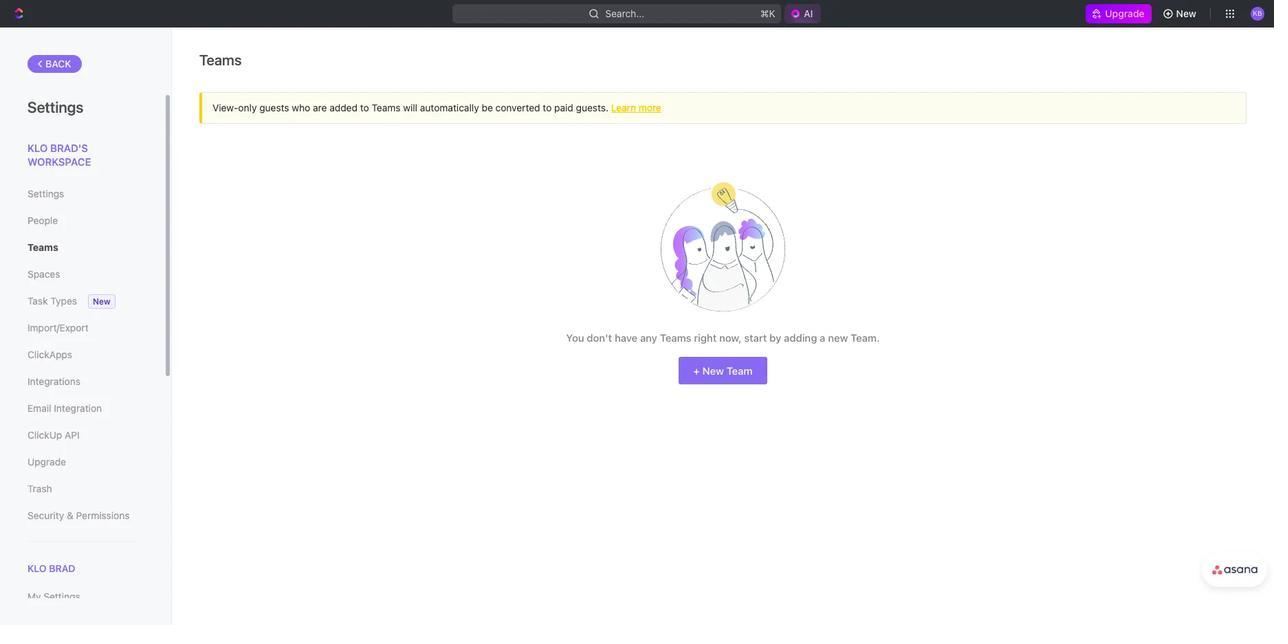 Task type: vqa. For each thing, say whether or not it's contained in the screenshot.
New to the middle
yes



Task type: describe. For each thing, give the bounding box(es) containing it.
who
[[292, 102, 310, 114]]

permissions
[[76, 510, 130, 521]]

paid
[[555, 102, 574, 114]]

spaces link
[[28, 263, 137, 286]]

have
[[615, 332, 638, 344]]

security
[[28, 510, 64, 521]]

learn more link
[[611, 102, 662, 114]]

teams left will
[[372, 102, 401, 114]]

+ new team
[[694, 364, 753, 377]]

now,
[[720, 332, 742, 344]]

teams up view- at the top left of page
[[200, 51, 242, 68]]

people
[[28, 215, 58, 226]]

you don't have any teams right now, start by adding a new team.
[[567, 332, 880, 344]]

2 vertical spatial settings
[[44, 591, 80, 603]]

kb
[[1254, 9, 1263, 17]]

any
[[640, 332, 658, 344]]

view-only guests who are added to teams will automatically be converted to paid guests. learn more
[[213, 102, 662, 114]]

kb button
[[1247, 3, 1269, 25]]

you
[[567, 332, 584, 344]]

types
[[50, 295, 77, 307]]

security & permissions
[[28, 510, 130, 521]]

new inside settings element
[[93, 297, 110, 307]]

email integration link
[[28, 397, 137, 420]]

start
[[745, 332, 767, 344]]

klo brad
[[28, 563, 75, 574]]

back
[[45, 58, 71, 69]]

settings inside "link"
[[28, 188, 64, 200]]

clickapps link
[[28, 343, 137, 367]]

upgrade inside settings element
[[28, 456, 66, 468]]

team.
[[851, 332, 880, 344]]

settings link
[[28, 182, 137, 206]]

new button
[[1158, 3, 1205, 25]]

+
[[694, 364, 700, 377]]

team
[[727, 364, 753, 377]]

0 horizontal spatial upgrade link
[[28, 451, 137, 474]]

import/export link
[[28, 316, 137, 340]]

security & permissions link
[[28, 504, 137, 528]]

new
[[828, 332, 848, 344]]

workspace
[[28, 155, 91, 168]]

ai
[[804, 8, 814, 19]]

brad's
[[50, 142, 88, 154]]

&
[[67, 510, 73, 521]]

don't
[[587, 332, 612, 344]]

clickup
[[28, 429, 62, 441]]

automatically
[[420, 102, 479, 114]]

my
[[28, 591, 41, 603]]

will
[[403, 102, 418, 114]]

be
[[482, 102, 493, 114]]

1 to from the left
[[360, 102, 369, 114]]

klo for klo brad's workspace
[[28, 142, 48, 154]]

api
[[65, 429, 80, 441]]

guests.
[[576, 102, 609, 114]]

email integration
[[28, 402, 102, 414]]



Task type: locate. For each thing, give the bounding box(es) containing it.
clickup api link
[[28, 424, 137, 447]]

integration
[[54, 402, 102, 414]]

people link
[[28, 209, 137, 233]]

new inside button
[[1177, 8, 1197, 19]]

teams link
[[28, 236, 137, 259]]

klo up workspace
[[28, 142, 48, 154]]

email
[[28, 402, 51, 414]]

0 horizontal spatial to
[[360, 102, 369, 114]]

⌘k
[[761, 8, 776, 19]]

1 horizontal spatial upgrade link
[[1087, 4, 1152, 23]]

spaces
[[28, 268, 60, 280]]

brad
[[49, 563, 75, 574]]

added
[[330, 102, 358, 114]]

1 horizontal spatial upgrade
[[1106, 8, 1145, 19]]

integrations
[[28, 376, 80, 387]]

view-
[[213, 102, 238, 114]]

teams inside settings element
[[28, 241, 58, 253]]

settings element
[[0, 28, 172, 625]]

converted
[[496, 102, 540, 114]]

2 horizontal spatial new
[[1177, 8, 1197, 19]]

learn
[[611, 102, 636, 114]]

new
[[1177, 8, 1197, 19], [93, 297, 110, 307], [703, 364, 724, 377]]

0 vertical spatial new
[[1177, 8, 1197, 19]]

right
[[694, 332, 717, 344]]

upgrade
[[1106, 8, 1145, 19], [28, 456, 66, 468]]

2 vertical spatial new
[[703, 364, 724, 377]]

0 vertical spatial settings
[[28, 98, 84, 116]]

klo
[[28, 142, 48, 154], [28, 563, 47, 574]]

import/export
[[28, 322, 89, 334]]

a
[[820, 332, 826, 344]]

upgrade left 'new' button
[[1106, 8, 1145, 19]]

upgrade link down clickup api link
[[28, 451, 137, 474]]

integrations link
[[28, 370, 137, 394]]

upgrade down the clickup
[[28, 456, 66, 468]]

1 vertical spatial upgrade link
[[28, 451, 137, 474]]

to
[[360, 102, 369, 114], [543, 102, 552, 114]]

0 vertical spatial klo
[[28, 142, 48, 154]]

guests
[[259, 102, 289, 114]]

trash link
[[28, 477, 137, 501]]

my settings link
[[28, 586, 137, 609]]

settings up brad's
[[28, 98, 84, 116]]

1 vertical spatial upgrade
[[28, 456, 66, 468]]

settings up people
[[28, 188, 64, 200]]

klo brad's workspace
[[28, 142, 91, 168]]

search...
[[606, 8, 645, 19]]

clickup api
[[28, 429, 80, 441]]

1 klo from the top
[[28, 142, 48, 154]]

2 klo from the top
[[28, 563, 47, 574]]

are
[[313, 102, 327, 114]]

trash
[[28, 483, 52, 495]]

only
[[238, 102, 257, 114]]

2 to from the left
[[543, 102, 552, 114]]

adding
[[784, 332, 818, 344]]

to right added
[[360, 102, 369, 114]]

clickapps
[[28, 349, 72, 360]]

1 vertical spatial klo
[[28, 563, 47, 574]]

more
[[639, 102, 662, 114]]

task types
[[28, 295, 77, 307]]

settings right my on the left bottom
[[44, 591, 80, 603]]

1 vertical spatial settings
[[28, 188, 64, 200]]

upgrade link
[[1087, 4, 1152, 23], [28, 451, 137, 474]]

klo for klo brad
[[28, 563, 47, 574]]

upgrade link left 'new' button
[[1087, 4, 1152, 23]]

to left paid
[[543, 102, 552, 114]]

ai button
[[785, 4, 822, 23]]

by
[[770, 332, 782, 344]]

0 vertical spatial upgrade link
[[1087, 4, 1152, 23]]

0 vertical spatial upgrade
[[1106, 8, 1145, 19]]

klo inside klo brad's workspace
[[28, 142, 48, 154]]

1 horizontal spatial to
[[543, 102, 552, 114]]

teams right any
[[660, 332, 692, 344]]

1 vertical spatial new
[[93, 297, 110, 307]]

teams down people
[[28, 241, 58, 253]]

klo left brad
[[28, 563, 47, 574]]

back link
[[28, 55, 82, 73]]

teams
[[200, 51, 242, 68], [372, 102, 401, 114], [28, 241, 58, 253], [660, 332, 692, 344]]

settings
[[28, 98, 84, 116], [28, 188, 64, 200], [44, 591, 80, 603]]

task
[[28, 295, 48, 307]]

my settings
[[28, 591, 80, 603]]

1 horizontal spatial new
[[703, 364, 724, 377]]

0 horizontal spatial upgrade
[[28, 456, 66, 468]]

0 horizontal spatial new
[[93, 297, 110, 307]]



